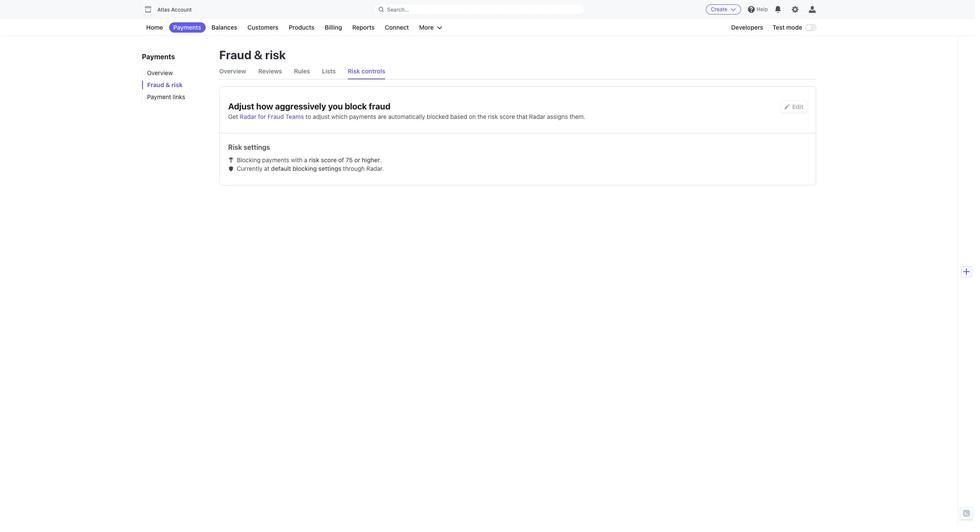 Task type: locate. For each thing, give the bounding box(es) containing it.
atlas account button
[[142, 3, 200, 15]]

1 vertical spatial payments
[[142, 53, 175, 61]]

risk left controls at the left of the page
[[348, 67, 360, 75]]

1 vertical spatial fraud & risk
[[147, 81, 183, 88]]

blocking payments with a risk score of 75 or higher .
[[237, 156, 382, 164]]

0 horizontal spatial risk
[[228, 143, 242, 151]]

radar for fraud teams link
[[240, 113, 304, 120]]

payments
[[349, 113, 376, 120], [262, 156, 289, 164]]

1 vertical spatial risk
[[228, 143, 242, 151]]

0 horizontal spatial overview link
[[142, 69, 211, 77]]

teams
[[285, 113, 304, 120]]

overview link
[[219, 64, 246, 79], [142, 69, 211, 77]]

products link
[[284, 22, 319, 33]]

2 horizontal spatial fraud
[[268, 113, 284, 120]]

overview link up adjust
[[219, 64, 246, 79]]

a
[[304, 156, 307, 164]]

1 vertical spatial &
[[166, 81, 170, 88]]

fraud right for
[[268, 113, 284, 120]]

fraud & risk link
[[142, 81, 211, 89]]

payments down account
[[173, 24, 201, 31]]

adjust
[[313, 113, 330, 120]]

blocking
[[237, 156, 261, 164]]

settings
[[244, 143, 270, 151], [318, 165, 341, 172]]

1 vertical spatial payments
[[262, 156, 289, 164]]

0 horizontal spatial score
[[321, 156, 337, 164]]

0 vertical spatial score
[[500, 113, 515, 120]]

0 vertical spatial fraud
[[219, 48, 251, 62]]

overview up adjust
[[219, 67, 246, 75]]

0 vertical spatial risk
[[348, 67, 360, 75]]

test mode
[[773, 24, 802, 31]]

radar
[[240, 113, 256, 120], [529, 113, 545, 120]]

fraud down balances 'link'
[[219, 48, 251, 62]]

risk for risk controls
[[348, 67, 360, 75]]

1 radar from the left
[[240, 113, 256, 120]]

based
[[450, 113, 467, 120]]

tab list containing overview
[[219, 64, 816, 79]]

1 horizontal spatial risk
[[348, 67, 360, 75]]

reports link
[[348, 22, 379, 33]]

settings down the of
[[318, 165, 341, 172]]

notifications image
[[775, 6, 782, 13]]

assigns
[[547, 113, 568, 120]]

payment links link
[[142, 93, 211, 101]]

create
[[711, 6, 727, 12]]

help
[[757, 6, 768, 12]]

payments down block
[[349, 113, 376, 120]]

higher
[[362, 156, 380, 164]]

fraud & risk up payment links
[[147, 81, 183, 88]]

risk
[[265, 48, 286, 62], [171, 81, 183, 88], [488, 113, 498, 120], [309, 156, 319, 164]]

0 vertical spatial payments
[[173, 24, 201, 31]]

payments down home link
[[142, 53, 175, 61]]

how
[[256, 101, 273, 111]]

score
[[500, 113, 515, 120], [321, 156, 337, 164]]

atlas account
[[157, 6, 192, 13]]

0 vertical spatial &
[[254, 48, 263, 62]]

overview up fraud & risk link
[[147, 69, 173, 76]]

them.
[[570, 113, 585, 120]]

overview
[[219, 67, 246, 75], [147, 69, 173, 76]]

risk up blocking
[[228, 143, 242, 151]]

to
[[306, 113, 311, 120]]

radar down adjust
[[240, 113, 256, 120]]

0 horizontal spatial &
[[166, 81, 170, 88]]

& up the reviews
[[254, 48, 263, 62]]

1 vertical spatial fraud
[[147, 81, 164, 88]]

search…
[[387, 6, 409, 13]]

1 horizontal spatial payments
[[349, 113, 376, 120]]

score left the of
[[321, 156, 337, 164]]

0 horizontal spatial settings
[[244, 143, 270, 151]]

get
[[228, 113, 238, 120]]

0 vertical spatial payments
[[349, 113, 376, 120]]

lists link
[[322, 64, 336, 79]]

fraud & risk
[[219, 48, 286, 62], [147, 81, 183, 88]]

fraud up payment
[[147, 81, 164, 88]]

1 horizontal spatial overview link
[[219, 64, 246, 79]]

mode
[[786, 24, 802, 31]]

payments
[[173, 24, 201, 31], [142, 53, 175, 61]]

1 horizontal spatial score
[[500, 113, 515, 120]]

overview for fraud & risk
[[219, 67, 246, 75]]

atlas
[[157, 6, 170, 13]]

1 horizontal spatial radar
[[529, 113, 545, 120]]

fraud
[[369, 101, 391, 111]]

0 horizontal spatial overview
[[147, 69, 173, 76]]

tab list
[[219, 64, 816, 79]]

products
[[289, 24, 314, 31]]

2 vertical spatial fraud
[[268, 113, 284, 120]]

fraud & risk up the reviews
[[219, 48, 286, 62]]

0 horizontal spatial radar
[[240, 113, 256, 120]]

for
[[258, 113, 266, 120]]

risk inside adjust how aggressively you block fraud get radar for fraud teams to adjust which payments are automatically blocked based on the risk score that radar assigns them.
[[488, 113, 498, 120]]

1 horizontal spatial &
[[254, 48, 263, 62]]

or
[[354, 156, 360, 164]]

1 vertical spatial score
[[321, 156, 337, 164]]

risk controls link
[[348, 64, 385, 79]]

connect
[[385, 24, 409, 31]]

& up payment links
[[166, 81, 170, 88]]

risk
[[348, 67, 360, 75], [228, 143, 242, 151]]

fraud
[[219, 48, 251, 62], [147, 81, 164, 88], [268, 113, 284, 120]]

radar right that
[[529, 113, 545, 120]]

payments up default on the top of the page
[[262, 156, 289, 164]]

blocking
[[293, 165, 317, 172]]

score left that
[[500, 113, 515, 120]]

the
[[477, 113, 486, 120]]

risk right the the on the top of the page
[[488, 113, 498, 120]]

at
[[264, 165, 269, 172]]

0 vertical spatial fraud & risk
[[219, 48, 286, 62]]

Search… search field
[[373, 4, 584, 15]]

controls
[[362, 67, 385, 75]]

&
[[254, 48, 263, 62], [166, 81, 170, 88]]

1 horizontal spatial settings
[[318, 165, 341, 172]]

rules link
[[294, 64, 310, 79]]

settings up blocking
[[244, 143, 270, 151]]

payments link
[[169, 22, 205, 33]]

1 horizontal spatial overview
[[219, 67, 246, 75]]

links
[[173, 93, 185, 100]]

risk right a
[[309, 156, 319, 164]]

reviews
[[258, 67, 282, 75]]

overview link up fraud & risk link
[[142, 69, 211, 77]]

more
[[419, 24, 434, 31]]



Task type: vqa. For each thing, say whether or not it's contained in the screenshot.
Embed the code
no



Task type: describe. For each thing, give the bounding box(es) containing it.
score inside adjust how aggressively you block fraud get radar for fraud teams to adjust which payments are automatically blocked based on the risk score that radar assigns them.
[[500, 113, 515, 120]]

.
[[380, 156, 382, 164]]

reports
[[352, 24, 375, 31]]

adjust
[[228, 101, 254, 111]]

developers
[[731, 24, 763, 31]]

1 vertical spatial settings
[[318, 165, 341, 172]]

payments inside adjust how aggressively you block fraud get radar for fraud teams to adjust which payments are automatically blocked based on the risk score that radar assigns them.
[[349, 113, 376, 120]]

0 horizontal spatial payments
[[262, 156, 289, 164]]

on
[[469, 113, 476, 120]]

billing
[[325, 24, 342, 31]]

edit button
[[781, 101, 807, 113]]

test
[[773, 24, 785, 31]]

risk for risk settings
[[228, 143, 242, 151]]

reviews link
[[258, 64, 282, 79]]

radar.
[[366, 165, 384, 172]]

0 horizontal spatial fraud & risk
[[147, 81, 183, 88]]

risk settings
[[228, 143, 270, 151]]

customers
[[247, 24, 278, 31]]

connect link
[[381, 22, 413, 33]]

75
[[346, 156, 353, 164]]

risk up 'links'
[[171, 81, 183, 88]]

default
[[271, 165, 291, 172]]

are
[[378, 113, 387, 120]]

that
[[517, 113, 528, 120]]

risk controls
[[348, 67, 385, 75]]

more button
[[415, 22, 447, 33]]

payment
[[147, 93, 171, 100]]

Search… text field
[[373, 4, 584, 15]]

home link
[[142, 22, 167, 33]]

payment links
[[147, 93, 185, 100]]

overview link for payments
[[142, 69, 211, 77]]

billing link
[[320, 22, 346, 33]]

adjust how aggressively you block fraud get radar for fraud teams to adjust which payments are automatically blocked based on the risk score that radar assigns them.
[[228, 101, 585, 120]]

create button
[[706, 4, 741, 15]]

currently at default blocking settings through radar.
[[237, 165, 384, 172]]

aggressively
[[275, 101, 326, 111]]

blocked
[[427, 113, 449, 120]]

risk up the reviews
[[265, 48, 286, 62]]

0 vertical spatial settings
[[244, 143, 270, 151]]

with
[[291, 156, 302, 164]]

fraud inside adjust how aggressively you block fraud get radar for fraud teams to adjust which payments are automatically blocked based on the risk score that radar assigns them.
[[268, 113, 284, 120]]

overview link for fraud & risk
[[219, 64, 246, 79]]

balances
[[211, 24, 237, 31]]

through
[[343, 165, 365, 172]]

currently
[[237, 165, 262, 172]]

help button
[[745, 3, 771, 16]]

edit
[[792, 103, 804, 110]]

automatically
[[388, 113, 425, 120]]

customers link
[[243, 22, 283, 33]]

0 horizontal spatial fraud
[[147, 81, 164, 88]]

balances link
[[207, 22, 241, 33]]

overview for payments
[[147, 69, 173, 76]]

account
[[171, 6, 192, 13]]

block
[[345, 101, 367, 111]]

of
[[338, 156, 344, 164]]

2 radar from the left
[[529, 113, 545, 120]]

1 horizontal spatial fraud & risk
[[219, 48, 286, 62]]

which
[[331, 113, 348, 120]]

you
[[328, 101, 343, 111]]

1 horizontal spatial fraud
[[219, 48, 251, 62]]

rules
[[294, 67, 310, 75]]

lists
[[322, 67, 336, 75]]

home
[[146, 24, 163, 31]]

developers link
[[727, 22, 767, 33]]



